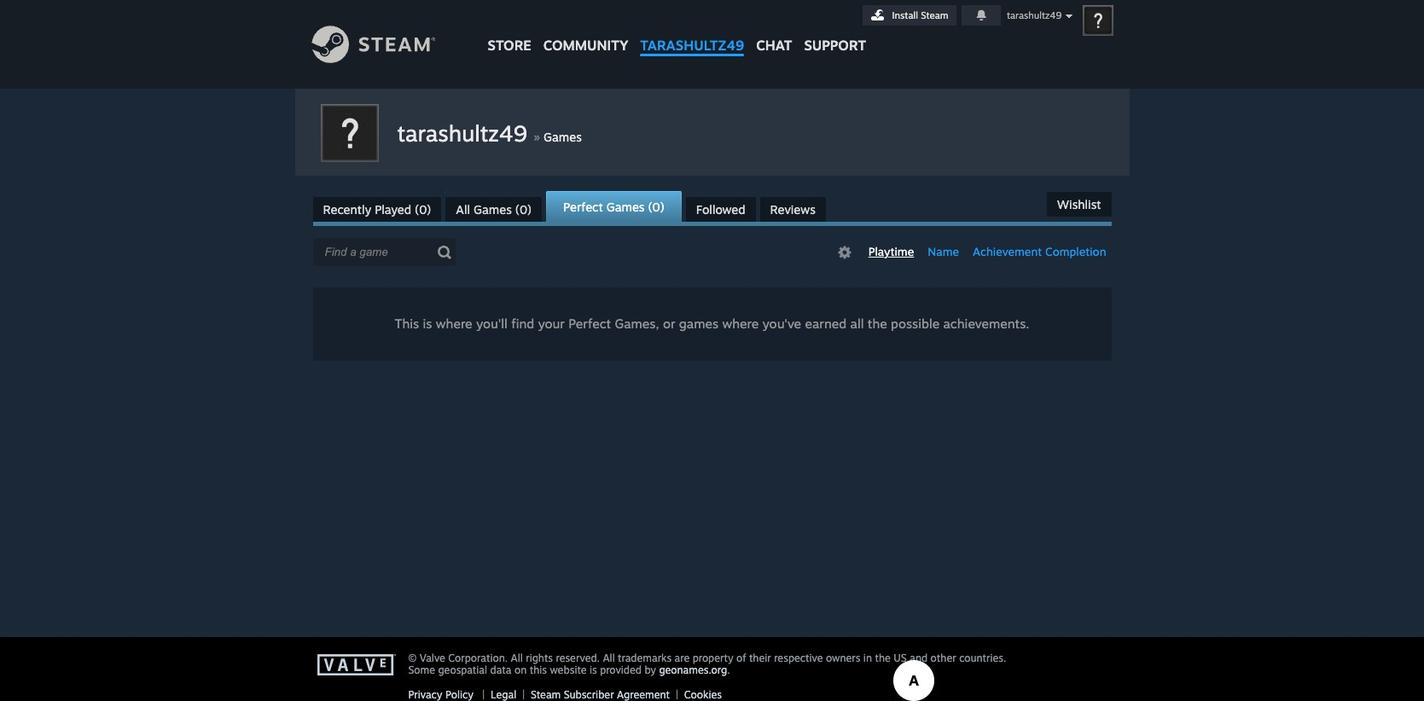 Task type: locate. For each thing, give the bounding box(es) containing it.
community
[[543, 37, 628, 54]]

wishlist
[[1057, 197, 1101, 212]]

perfect down games link at the top of the page
[[563, 200, 603, 214]]

steam
[[921, 9, 948, 21]]

all
[[850, 316, 864, 332]]

0 vertical spatial tarashultz49
[[1007, 9, 1062, 21]]

completion
[[1045, 245, 1106, 259]]

trademarks
[[618, 652, 672, 665]]

store
[[488, 37, 531, 54]]

0 vertical spatial perfect
[[563, 200, 603, 214]]

perfect
[[563, 200, 603, 214], [568, 316, 611, 332]]

0 horizontal spatial tarashultz49
[[397, 119, 527, 147]]

1 horizontal spatial is
[[590, 664, 597, 677]]

2 horizontal spatial tarashultz49
[[1007, 9, 1062, 21]]

support
[[804, 37, 866, 54]]

perfect right your
[[568, 316, 611, 332]]

achievement
[[973, 245, 1042, 259]]

tarashultz49 link
[[634, 0, 750, 62], [397, 119, 534, 147]]

is right this
[[423, 316, 432, 332]]

all
[[456, 202, 470, 217], [511, 652, 523, 665], [603, 652, 615, 665]]

all left 'rights'
[[511, 652, 523, 665]]

some
[[408, 664, 435, 677]]

playtime
[[868, 245, 914, 259]]

this
[[530, 664, 547, 677]]

on
[[514, 664, 527, 677]]

all games (0)
[[456, 202, 532, 217]]

1 vertical spatial the
[[875, 652, 891, 665]]

0 horizontal spatial games
[[474, 202, 512, 217]]

geospatial
[[438, 664, 487, 677]]

geonames.org
[[659, 664, 727, 677]]

0 vertical spatial is
[[423, 316, 432, 332]]

provided
[[600, 664, 642, 677]]

tarashultz49
[[1007, 9, 1062, 21], [640, 37, 744, 54], [397, 119, 527, 147]]

recently
[[323, 202, 371, 217]]

1 horizontal spatial games
[[544, 130, 582, 144]]

achievement completion button
[[968, 243, 1111, 261]]

2 horizontal spatial games
[[606, 200, 645, 214]]

(0) for perfect games (0)
[[648, 200, 665, 214]]

all right played on the top left of the page
[[456, 202, 470, 217]]

followed
[[696, 202, 745, 217]]

games for all games (0)
[[474, 202, 512, 217]]

2 horizontal spatial (0)
[[648, 200, 665, 214]]

1 horizontal spatial tarashultz49
[[640, 37, 744, 54]]

data
[[490, 664, 511, 677]]

1 horizontal spatial (0)
[[515, 202, 532, 217]]

the right all
[[868, 316, 887, 332]]

games for perfect games (0)
[[606, 200, 645, 214]]

is right website
[[590, 664, 597, 677]]

(0) down tarashultz49 » games
[[515, 202, 532, 217]]

(0)
[[648, 200, 665, 214], [415, 202, 431, 217], [515, 202, 532, 217]]

the right in
[[875, 652, 891, 665]]

tarashultz49 link left chat
[[634, 0, 750, 62]]

games
[[544, 130, 582, 144], [606, 200, 645, 214], [474, 202, 512, 217]]

(0) left "followed"
[[648, 200, 665, 214]]

(0) right played on the top left of the page
[[415, 202, 431, 217]]

the
[[868, 316, 887, 332], [875, 652, 891, 665]]

0 vertical spatial the
[[868, 316, 887, 332]]

all right reserved.
[[603, 652, 615, 665]]

1 vertical spatial is
[[590, 664, 597, 677]]

earned
[[805, 316, 847, 332]]

possible
[[891, 316, 940, 332]]

games inside tarashultz49 » games
[[544, 130, 582, 144]]

1 horizontal spatial all
[[511, 652, 523, 665]]

games
[[679, 316, 719, 332]]

find
[[511, 316, 534, 332]]

0 horizontal spatial tarashultz49 link
[[397, 119, 534, 147]]

store link
[[482, 0, 537, 62]]

0 horizontal spatial where
[[436, 316, 472, 332]]

0 horizontal spatial (0)
[[415, 202, 431, 217]]

1 horizontal spatial tarashultz49 link
[[634, 0, 750, 62]]

(0) for recently played (0)
[[415, 202, 431, 217]]

1 horizontal spatial where
[[722, 316, 759, 332]]

chat link
[[750, 0, 798, 58]]

tarashultz49 » games
[[397, 119, 582, 147]]

followed link
[[686, 197, 756, 222]]

where left you've
[[722, 316, 759, 332]]

perfect games (0)
[[563, 200, 665, 214]]

where
[[436, 316, 472, 332], [722, 316, 759, 332]]

tarashultz49 link up the all games (0) link
[[397, 119, 534, 147]]

where left you'll
[[436, 316, 472, 332]]

respective
[[774, 652, 823, 665]]

is
[[423, 316, 432, 332], [590, 664, 597, 677]]

other
[[931, 652, 956, 665]]

in
[[863, 652, 872, 665]]

corporation.
[[448, 652, 508, 665]]

.
[[727, 664, 730, 677]]



Task type: describe. For each thing, give the bounding box(es) containing it.
valve
[[420, 652, 445, 665]]

1 where from the left
[[436, 316, 472, 332]]

0 horizontal spatial is
[[423, 316, 432, 332]]

or
[[663, 316, 675, 332]]

valve logo image
[[317, 654, 399, 677]]

1 vertical spatial perfect
[[568, 316, 611, 332]]

games,
[[615, 316, 659, 332]]

you've
[[762, 316, 801, 332]]

owners
[[826, 652, 860, 665]]

achievement completion
[[973, 245, 1106, 259]]

recently played (0) link
[[313, 197, 441, 222]]

1 vertical spatial tarashultz49
[[640, 37, 744, 54]]

of
[[736, 652, 746, 665]]

chat
[[756, 37, 792, 54]]

0 vertical spatial tarashultz49 link
[[634, 0, 750, 62]]

Find a game field
[[313, 238, 455, 266]]

reviews
[[770, 202, 816, 217]]

install steam
[[892, 9, 948, 21]]

played
[[375, 202, 411, 217]]

community link
[[537, 0, 634, 62]]

© valve corporation. all rights reserved. all trademarks are property of their respective owners in the us and other countries. some geospatial data on this website is provided by geonames.org .
[[408, 652, 1006, 677]]

name
[[928, 245, 959, 259]]

reserved.
[[556, 652, 600, 665]]

playtime button
[[863, 243, 919, 261]]

2 horizontal spatial all
[[603, 652, 615, 665]]

their
[[749, 652, 771, 665]]

wishlist link
[[1047, 192, 1111, 217]]

2 where from the left
[[722, 316, 759, 332]]

install steam link
[[862, 5, 956, 26]]

reviews link
[[760, 197, 826, 222]]

this
[[395, 316, 419, 332]]

is inside the © valve corporation. all rights reserved. all trademarks are property of their respective owners in the us and other countries. some geospatial data on this website is provided by geonames.org .
[[590, 664, 597, 677]]

1 vertical spatial tarashultz49 link
[[397, 119, 534, 147]]

property
[[693, 652, 733, 665]]

0 horizontal spatial all
[[456, 202, 470, 217]]

this is where you'll find your perfect games, or games where you've earned all the possible achievements.
[[395, 316, 1029, 332]]

your
[[538, 316, 565, 332]]

rights
[[526, 652, 553, 665]]

perfect games (0) link
[[546, 191, 682, 222]]

us
[[894, 652, 907, 665]]

»
[[534, 128, 540, 145]]

games link
[[544, 130, 582, 144]]

achievements.
[[943, 316, 1029, 332]]

name button
[[923, 243, 964, 261]]

geonames.org link
[[659, 664, 727, 677]]

the inside the © valve corporation. all rights reserved. all trademarks are property of their respective owners in the us and other countries. some geospatial data on this website is provided by geonames.org .
[[875, 652, 891, 665]]

and
[[910, 652, 928, 665]]

all games (0) link
[[446, 197, 542, 222]]

install
[[892, 9, 918, 21]]

by
[[645, 664, 656, 677]]

recently played (0)
[[323, 202, 431, 217]]

(0) for all games (0)
[[515, 202, 532, 217]]

2 vertical spatial tarashultz49
[[397, 119, 527, 147]]

support link
[[798, 0, 872, 58]]

you'll
[[476, 316, 508, 332]]

website
[[550, 664, 587, 677]]

are
[[675, 652, 690, 665]]

©
[[408, 652, 417, 665]]

countries.
[[959, 652, 1006, 665]]



Task type: vqa. For each thing, say whether or not it's contained in the screenshot.
you'll
yes



